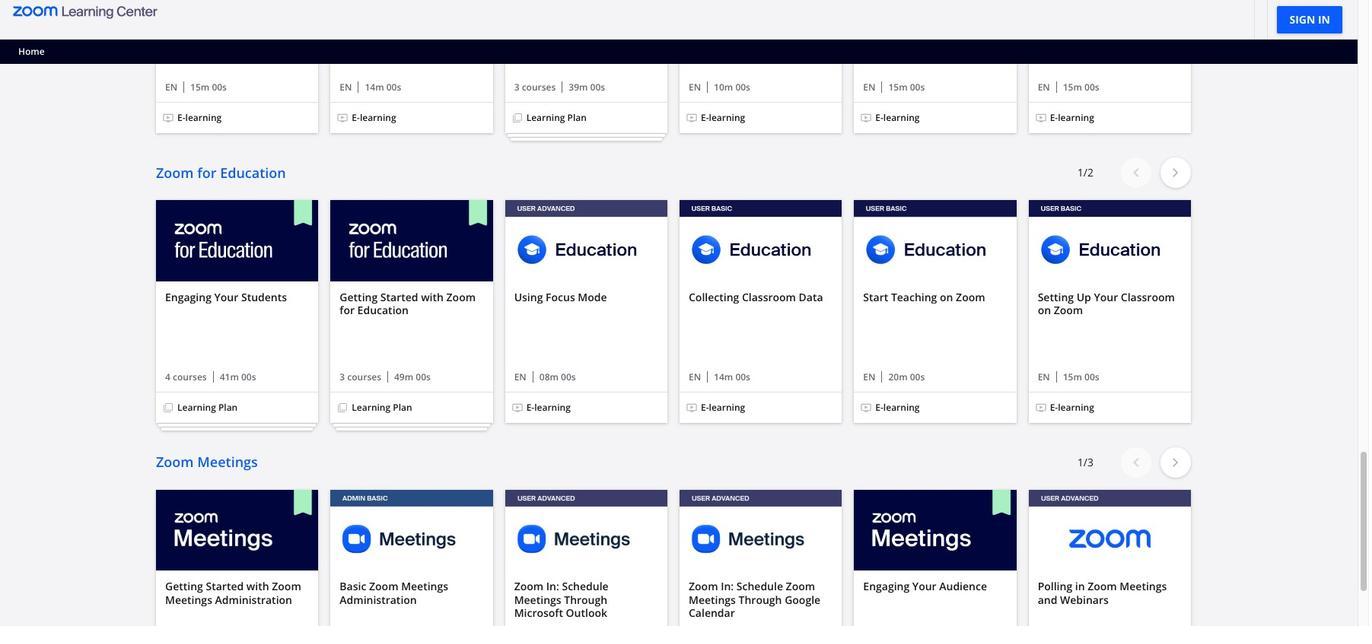 Task type: describe. For each thing, give the bounding box(es) containing it.
collecting classroom data link
[[689, 290, 833, 304]]

start teaching on zoom link
[[863, 290, 1007, 304]]

google
[[785, 593, 820, 607]]

engaging for engaging your audience
[[863, 579, 910, 594]]

getting for for
[[340, 290, 378, 304]]

20m 00s
[[888, 370, 925, 383]]

microsoft
[[514, 606, 563, 620]]

14m inside zoom for education list
[[714, 370, 733, 383]]

0 horizontal spatial on
[[940, 290, 953, 304]]

zoom in: schedule meetings through microsoft outlook
[[514, 579, 609, 620]]

zoom in: schedule zoom meetings through google calendar
[[689, 579, 820, 620]]

administration inside getting started with zoom meetings administration
[[215, 593, 292, 607]]

list item for zoom for education
[[1197, 200, 1369, 423]]

0 horizontal spatial for
[[197, 163, 216, 182]]

focus
[[546, 290, 575, 304]]

sign in button
[[1277, 6, 1342, 33]]

setting up your classroom on zoom link
[[1038, 290, 1182, 317]]

41m
[[220, 370, 239, 383]]

zoom inside getting started with zoom for education
[[446, 290, 476, 304]]

getting started with zoom for education link
[[340, 290, 484, 317]]

your inside setting up your classroom on zoom
[[1094, 290, 1118, 304]]

for inside getting started with zoom for education
[[340, 303, 355, 317]]

with for administration
[[246, 579, 269, 594]]

zoom inside zoom in: schedule meetings through microsoft outlook
[[514, 579, 543, 594]]

polling in zoom meetings and webinars
[[1038, 579, 1167, 607]]

sign in
[[1289, 12, 1330, 26]]

zoom meetings list
[[150, 490, 1369, 626]]

meetings inside zoom in: schedule meetings through microsoft outlook
[[514, 593, 561, 607]]

go to zoom learning center homepage image
[[13, 6, 158, 19]]

1/3
[[1077, 455, 1094, 470]]

on inside setting up your classroom on zoom
[[1038, 303, 1051, 317]]

10m 00s
[[714, 81, 750, 94]]

3 for 39m 00s
[[514, 81, 519, 94]]

basic zoom meetings administration link
[[340, 579, 484, 607]]

using focus mode
[[514, 290, 607, 304]]

4
[[165, 370, 170, 383]]

engaging your students link
[[165, 290, 309, 304]]

getting for meetings
[[165, 579, 203, 594]]

49m 00s
[[394, 370, 431, 383]]

basic
[[340, 579, 366, 594]]

home link
[[18, 43, 45, 61]]

audience
[[939, 579, 987, 594]]

basic zoom meetings administration
[[340, 579, 448, 607]]

through inside zoom in: schedule meetings through microsoft outlook
[[564, 593, 607, 607]]

in: for meetings
[[721, 579, 734, 594]]

webinars
[[1060, 593, 1109, 607]]

engaging your audience link
[[863, 579, 1007, 594]]

14m 00s inside zoom for education list
[[714, 370, 750, 383]]

meetings inside basic zoom meetings administration
[[401, 579, 448, 594]]

3 for 49m 00s
[[340, 370, 345, 383]]

using focus mode link
[[514, 290, 658, 304]]

zoom for education
[[156, 163, 286, 182]]

08m 00s
[[539, 370, 576, 383]]

up
[[1077, 290, 1091, 304]]

15m 00s inside zoom for education list
[[1063, 370, 1099, 383]]

meetings inside getting started with zoom meetings administration
[[165, 593, 212, 607]]

zoom for education link
[[156, 163, 286, 182]]

zoom in: schedule meetings through microsoft outlook link
[[514, 579, 658, 620]]

0 horizontal spatial education
[[220, 163, 286, 182]]

getting started with zoom meetings administration link
[[165, 579, 309, 607]]

in for sign
[[1318, 12, 1330, 26]]

getting started with zoom meetings administration
[[165, 579, 301, 607]]

and
[[1038, 593, 1057, 607]]

classroom inside setting up your classroom on zoom
[[1121, 290, 1175, 304]]

students
[[241, 290, 287, 304]]

engaging for engaging your students
[[165, 290, 211, 304]]

list item for zoom meetings
[[1197, 490, 1369, 626]]

engaging your audience
[[863, 579, 987, 594]]

using
[[514, 290, 543, 304]]

in for polling
[[1075, 579, 1085, 594]]



Task type: locate. For each thing, give the bounding box(es) containing it.
2 schedule from the left
[[736, 579, 783, 594]]

data
[[799, 290, 823, 304]]

1 vertical spatial list item
[[1197, 490, 1369, 626]]

with inside getting started with zoom meetings administration
[[246, 579, 269, 594]]

0 horizontal spatial your
[[214, 290, 238, 304]]

zoom meetings
[[156, 453, 258, 471]]

schedule inside zoom in: schedule zoom meetings through google calendar
[[736, 579, 783, 594]]

15m
[[190, 81, 209, 94], [888, 81, 908, 94], [1063, 81, 1082, 94], [1063, 370, 1082, 383]]

courses left '49m'
[[347, 370, 381, 383]]

2 horizontal spatial your
[[1094, 290, 1118, 304]]

2 through from the left
[[739, 593, 782, 607]]

1 horizontal spatial plan
[[393, 401, 412, 414]]

list
[[150, 0, 1197, 133]]

0 vertical spatial for
[[197, 163, 216, 182]]

1 horizontal spatial on
[[1038, 303, 1051, 317]]

39m
[[569, 81, 588, 94]]

1 horizontal spatial learning plan
[[352, 401, 412, 414]]

zoom in: schedule zoom meetings through google calendar link
[[689, 579, 833, 620]]

3 left '49m'
[[340, 370, 345, 383]]

1 list item from the top
[[1197, 200, 1369, 423]]

in
[[1318, 12, 1330, 26], [1075, 579, 1085, 594]]

collecting classroom data
[[689, 290, 823, 304]]

courses for engaging your students
[[173, 370, 207, 383]]

0 horizontal spatial plan
[[218, 401, 238, 414]]

e-
[[177, 111, 185, 124], [352, 111, 360, 124], [701, 111, 709, 124], [875, 111, 883, 124], [1050, 111, 1058, 124], [526, 401, 534, 414], [701, 401, 709, 414], [875, 401, 883, 414], [1050, 401, 1058, 414]]

on
[[940, 290, 953, 304], [1038, 303, 1051, 317]]

0 horizontal spatial learning
[[177, 401, 216, 414]]

1 horizontal spatial learning
[[352, 401, 391, 414]]

15m 00s
[[190, 81, 227, 94], [888, 81, 925, 94], [1063, 81, 1099, 94], [1063, 370, 1099, 383]]

courses right 4
[[173, 370, 207, 383]]

plan down '49m'
[[393, 401, 412, 414]]

on left the up
[[1038, 303, 1051, 317]]

plan for getting started with zoom for education
[[393, 401, 412, 414]]

2 administration from the left
[[340, 593, 417, 607]]

schedule for through
[[562, 579, 609, 594]]

start teaching on zoom
[[863, 290, 985, 304]]

1 horizontal spatial 14m 00s
[[714, 370, 750, 383]]

0 horizontal spatial learning plan
[[177, 401, 238, 414]]

engaging inside zoom for education list
[[165, 290, 211, 304]]

0 horizontal spatial engaging
[[165, 290, 211, 304]]

classroom left data at top
[[742, 290, 796, 304]]

on right teaching
[[940, 290, 953, 304]]

through inside zoom in: schedule zoom meetings through google calendar
[[739, 593, 782, 607]]

meetings inside zoom in: schedule zoom meetings through google calendar
[[689, 593, 736, 607]]

plan for engaging your students
[[218, 401, 238, 414]]

2 horizontal spatial plan
[[567, 111, 587, 124]]

2 horizontal spatial learning plan
[[526, 111, 587, 124]]

zoom for education list
[[150, 200, 1369, 423]]

1 vertical spatial engaging
[[863, 579, 910, 594]]

learning plan down '49m'
[[352, 401, 412, 414]]

learning for getting started with zoom for education
[[352, 401, 391, 414]]

1 horizontal spatial started
[[380, 290, 418, 304]]

schedule left google
[[736, 579, 783, 594]]

administration inside basic zoom meetings administration
[[340, 593, 417, 607]]

calendar
[[689, 606, 735, 620]]

0 horizontal spatial schedule
[[562, 579, 609, 594]]

learning plan for getting started with zoom for education
[[352, 401, 412, 414]]

learning plan for engaging your students
[[177, 401, 238, 414]]

your for audience
[[912, 579, 937, 594]]

2 list item from the top
[[1197, 490, 1369, 626]]

teaching
[[891, 290, 937, 304]]

0 horizontal spatial in:
[[546, 579, 559, 594]]

0 vertical spatial 14m
[[365, 81, 384, 94]]

1 horizontal spatial administration
[[340, 593, 417, 607]]

20m
[[888, 370, 908, 383]]

0 horizontal spatial in
[[1075, 579, 1085, 594]]

heading
[[165, 1, 309, 41]]

1 schedule from the left
[[562, 579, 609, 594]]

schedule inside zoom in: schedule meetings through microsoft outlook
[[562, 579, 609, 594]]

in right "polling"
[[1075, 579, 1085, 594]]

1 in: from the left
[[546, 579, 559, 594]]

setting up your classroom on zoom
[[1038, 290, 1175, 317]]

outlook
[[566, 606, 607, 620]]

1 horizontal spatial classroom
[[1121, 290, 1175, 304]]

1 horizontal spatial education
[[357, 303, 409, 317]]

home
[[18, 45, 45, 58]]

getting
[[340, 290, 378, 304], [165, 579, 203, 594]]

zoom inside polling in zoom meetings and webinars
[[1088, 579, 1117, 594]]

1 vertical spatial 3 courses
[[340, 370, 381, 383]]

1 horizontal spatial through
[[739, 593, 782, 607]]

administration
[[215, 593, 292, 607], [340, 593, 417, 607]]

collecting
[[689, 290, 739, 304]]

0 vertical spatial list item
[[1197, 200, 1369, 423]]

your inside zoom meetings 'list'
[[912, 579, 937, 594]]

through right microsoft
[[564, 593, 607, 607]]

in:
[[546, 579, 559, 594], [721, 579, 734, 594]]

schedule for meetings
[[736, 579, 783, 594]]

3 inside zoom for education list
[[340, 370, 345, 383]]

in right sign
[[1318, 12, 1330, 26]]

1 horizontal spatial in:
[[721, 579, 734, 594]]

0 vertical spatial 14m 00s
[[365, 81, 401, 94]]

0 horizontal spatial courses
[[173, 370, 207, 383]]

engaging
[[165, 290, 211, 304], [863, 579, 910, 594]]

49m
[[394, 370, 413, 383]]

setting
[[1038, 290, 1074, 304]]

your right the up
[[1094, 290, 1118, 304]]

getting started with zoom for education
[[340, 290, 476, 317]]

1/2
[[1077, 165, 1094, 180]]

classroom right the up
[[1121, 290, 1175, 304]]

classroom
[[742, 290, 796, 304], [1121, 290, 1175, 304]]

plan down 39m
[[567, 111, 587, 124]]

sign
[[1289, 12, 1315, 26]]

1 vertical spatial getting
[[165, 579, 203, 594]]

0 horizontal spatial through
[[564, 593, 607, 607]]

0 vertical spatial started
[[380, 290, 418, 304]]

through left google
[[739, 593, 782, 607]]

engaging your students
[[165, 290, 287, 304]]

in: up the calendar
[[721, 579, 734, 594]]

meetings
[[197, 453, 258, 471], [401, 579, 448, 594], [1120, 579, 1167, 594], [165, 593, 212, 607], [514, 593, 561, 607], [689, 593, 736, 607]]

getting inside getting started with zoom meetings administration
[[165, 579, 203, 594]]

your left students
[[214, 290, 238, 304]]

e-learning
[[177, 111, 222, 124], [352, 111, 396, 124], [701, 111, 745, 124], [875, 111, 920, 124], [1050, 111, 1094, 124], [526, 401, 571, 414], [701, 401, 745, 414], [875, 401, 920, 414], [1050, 401, 1094, 414]]

0 horizontal spatial 3
[[340, 370, 345, 383]]

courses left 39m
[[522, 81, 556, 94]]

10m
[[714, 81, 733, 94]]

3
[[514, 81, 519, 94], [340, 370, 345, 383]]

0 horizontal spatial administration
[[215, 593, 292, 607]]

with inside getting started with zoom for education
[[421, 290, 444, 304]]

in: inside zoom in: schedule zoom meetings through google calendar
[[721, 579, 734, 594]]

15m inside zoom for education list
[[1063, 370, 1082, 383]]

courses for getting started with zoom for education
[[347, 370, 381, 383]]

in: up microsoft
[[546, 579, 559, 594]]

zoom inside setting up your classroom on zoom
[[1054, 303, 1083, 317]]

0 vertical spatial in
[[1318, 12, 1330, 26]]

1 vertical spatial 14m 00s
[[714, 370, 750, 383]]

1 vertical spatial with
[[246, 579, 269, 594]]

3 courses for 49m 00s
[[340, 370, 381, 383]]

in: for through
[[546, 579, 559, 594]]

plan down 41m
[[218, 401, 238, 414]]

learning
[[526, 111, 565, 124], [177, 401, 216, 414], [352, 401, 391, 414]]

polling
[[1038, 579, 1072, 594]]

started for education
[[380, 290, 418, 304]]

getting inside getting started with zoom for education
[[340, 290, 378, 304]]

3 courses left 39m
[[514, 81, 556, 94]]

0 vertical spatial with
[[421, 290, 444, 304]]

1 horizontal spatial your
[[912, 579, 937, 594]]

learning plan down 4 courses
[[177, 401, 238, 414]]

0 vertical spatial education
[[220, 163, 286, 182]]

41m 00s
[[220, 370, 256, 383]]

0 horizontal spatial getting
[[165, 579, 203, 594]]

0 vertical spatial getting
[[340, 290, 378, 304]]

started
[[380, 290, 418, 304], [206, 579, 244, 594]]

education
[[220, 163, 286, 182], [357, 303, 409, 317]]

1 horizontal spatial schedule
[[736, 579, 783, 594]]

1 vertical spatial for
[[340, 303, 355, 317]]

mode
[[578, 290, 607, 304]]

08m
[[539, 370, 559, 383]]

3 courses inside zoom for education list
[[340, 370, 381, 383]]

1 vertical spatial in
[[1075, 579, 1085, 594]]

with for education
[[421, 290, 444, 304]]

started inside getting started with zoom meetings administration
[[206, 579, 244, 594]]

39m 00s
[[569, 81, 605, 94]]

1 vertical spatial started
[[206, 579, 244, 594]]

plan inside list
[[567, 111, 587, 124]]

0 vertical spatial 3
[[514, 81, 519, 94]]

schedule
[[562, 579, 609, 594], [736, 579, 783, 594]]

0 horizontal spatial 14m 00s
[[365, 81, 401, 94]]

with
[[421, 290, 444, 304], [246, 579, 269, 594]]

1 through from the left
[[564, 593, 607, 607]]

0 vertical spatial engaging
[[165, 290, 211, 304]]

3 courses for 39m 00s
[[514, 81, 556, 94]]

en
[[165, 81, 177, 94], [340, 81, 352, 94], [689, 81, 701, 94], [863, 81, 875, 94], [1038, 81, 1050, 94], [514, 370, 526, 383], [689, 370, 701, 383], [863, 370, 875, 383], [1038, 370, 1050, 383]]

courses
[[522, 81, 556, 94], [173, 370, 207, 383], [347, 370, 381, 383]]

1 horizontal spatial in
[[1318, 12, 1330, 26]]

education inside getting started with zoom for education
[[357, 303, 409, 317]]

00s
[[212, 81, 227, 94], [386, 81, 401, 94], [590, 81, 605, 94], [735, 81, 750, 94], [910, 81, 925, 94], [1084, 81, 1099, 94], [241, 370, 256, 383], [416, 370, 431, 383], [561, 370, 576, 383], [735, 370, 750, 383], [910, 370, 925, 383], [1084, 370, 1099, 383]]

meetings inside polling in zoom meetings and webinars
[[1120, 579, 1167, 594]]

3 left 39m
[[514, 81, 519, 94]]

start
[[863, 290, 888, 304]]

zoom inside basic zoom meetings administration
[[369, 579, 398, 594]]

your left audience
[[912, 579, 937, 594]]

1 classroom from the left
[[742, 290, 796, 304]]

3 courses inside list
[[514, 81, 556, 94]]

2 classroom from the left
[[1121, 290, 1175, 304]]

3 courses left '49m'
[[340, 370, 381, 383]]

0 horizontal spatial 3 courses
[[340, 370, 381, 383]]

started inside getting started with zoom for education
[[380, 290, 418, 304]]

in inside button
[[1318, 12, 1330, 26]]

zoom
[[156, 163, 194, 182], [446, 290, 476, 304], [956, 290, 985, 304], [1054, 303, 1083, 317], [156, 453, 194, 471], [272, 579, 301, 594], [369, 579, 398, 594], [514, 579, 543, 594], [689, 579, 718, 594], [786, 579, 815, 594], [1088, 579, 1117, 594]]

1 administration from the left
[[215, 593, 292, 607]]

0 horizontal spatial started
[[206, 579, 244, 594]]

started for administration
[[206, 579, 244, 594]]

zoom inside getting started with zoom meetings administration
[[272, 579, 301, 594]]

learning
[[185, 111, 222, 124], [360, 111, 396, 124], [709, 111, 745, 124], [883, 111, 920, 124], [1058, 111, 1094, 124], [534, 401, 571, 414], [709, 401, 745, 414], [883, 401, 920, 414], [1058, 401, 1094, 414]]

3 courses
[[514, 81, 556, 94], [340, 370, 381, 383]]

2 in: from the left
[[721, 579, 734, 594]]

1 horizontal spatial for
[[340, 303, 355, 317]]

1 vertical spatial 3
[[340, 370, 345, 383]]

1 vertical spatial education
[[357, 303, 409, 317]]

for
[[197, 163, 216, 182], [340, 303, 355, 317]]

1 vertical spatial 14m
[[714, 370, 733, 383]]

14m
[[365, 81, 384, 94], [714, 370, 733, 383]]

list containing en
[[150, 0, 1197, 133]]

in inside polling in zoom meetings and webinars
[[1075, 579, 1085, 594]]

1 horizontal spatial 3 courses
[[514, 81, 556, 94]]

engaging inside zoom meetings 'list'
[[863, 579, 910, 594]]

your
[[214, 290, 238, 304], [1094, 290, 1118, 304], [912, 579, 937, 594]]

polling in zoom meetings and webinars link
[[1038, 579, 1182, 607]]

1 horizontal spatial 14m
[[714, 370, 733, 383]]

1 horizontal spatial courses
[[347, 370, 381, 383]]

2 horizontal spatial learning
[[526, 111, 565, 124]]

0 horizontal spatial 14m
[[365, 81, 384, 94]]

zoom meetings link
[[156, 453, 258, 471]]

1 horizontal spatial 3
[[514, 81, 519, 94]]

0 horizontal spatial with
[[246, 579, 269, 594]]

learning plan down 39m
[[526, 111, 587, 124]]

in: inside zoom in: schedule meetings through microsoft outlook
[[546, 579, 559, 594]]

your for students
[[214, 290, 238, 304]]

1 horizontal spatial with
[[421, 290, 444, 304]]

14m 00s
[[365, 81, 401, 94], [714, 370, 750, 383]]

2 horizontal spatial courses
[[522, 81, 556, 94]]

learning plan
[[526, 111, 587, 124], [177, 401, 238, 414], [352, 401, 412, 414]]

list item
[[1197, 200, 1369, 423], [1197, 490, 1369, 626]]

schedule up outlook
[[562, 579, 609, 594]]

14m inside list
[[365, 81, 384, 94]]

1 horizontal spatial getting
[[340, 290, 378, 304]]

4 courses
[[165, 370, 207, 383]]

plan
[[567, 111, 587, 124], [218, 401, 238, 414], [393, 401, 412, 414]]

0 horizontal spatial classroom
[[742, 290, 796, 304]]

through
[[564, 593, 607, 607], [739, 593, 782, 607]]

learning for engaging your students
[[177, 401, 216, 414]]

0 vertical spatial 3 courses
[[514, 81, 556, 94]]

1 horizontal spatial engaging
[[863, 579, 910, 594]]



Task type: vqa. For each thing, say whether or not it's contained in the screenshot.


